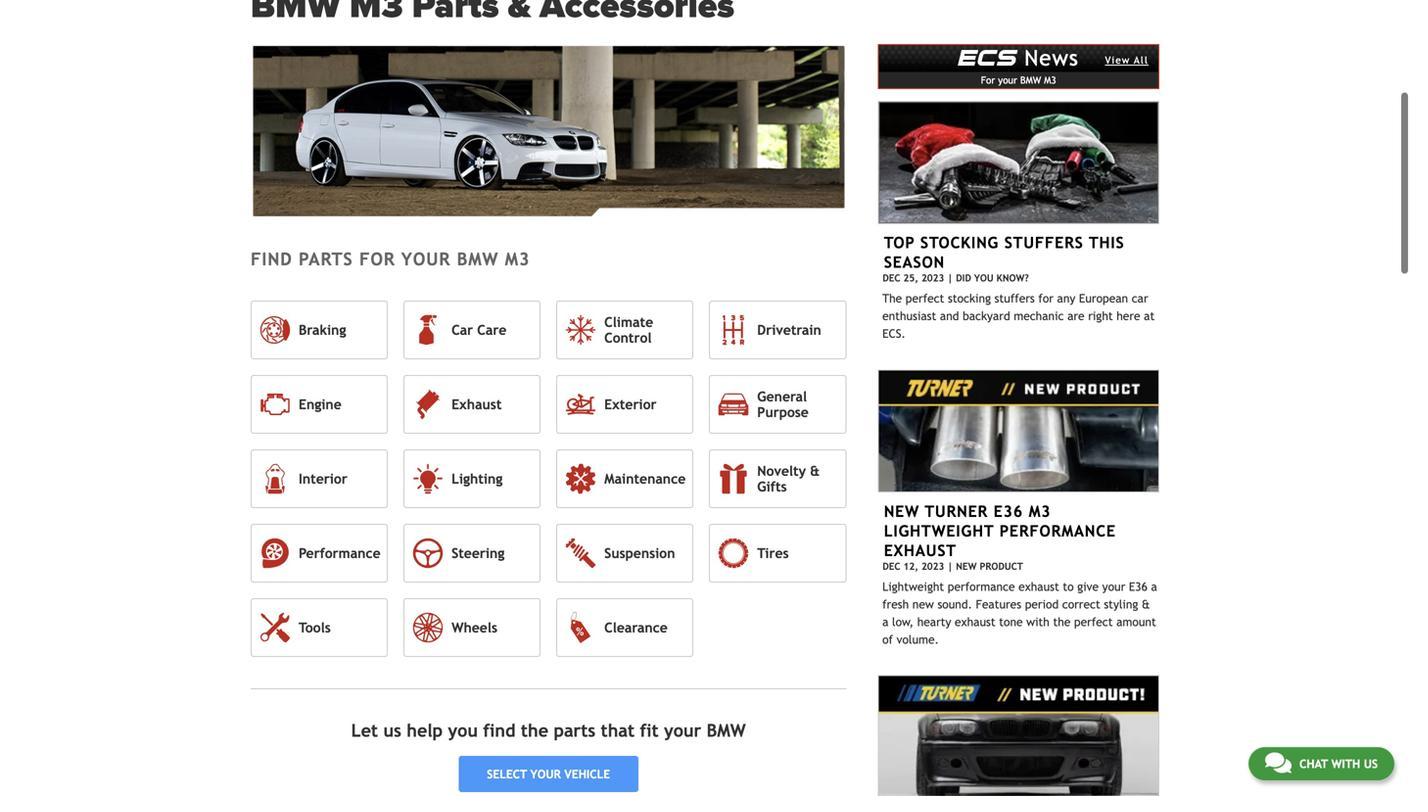 Task type: locate. For each thing, give the bounding box(es) containing it.
1 vertical spatial exhaust
[[884, 542, 957, 560]]

chat with us link
[[1249, 747, 1395, 781]]

1 vertical spatial &
[[1142, 597, 1150, 611]]

0 vertical spatial bmw
[[1021, 74, 1041, 86]]

12,
[[904, 561, 919, 572]]

lighting link
[[404, 449, 541, 508]]

m3 inside new turner e36 m3 lightweight performance exhaust dec 12, 2023 | new product lightweight performance exhaust to give your e36 a fresh new sound. features period correct styling & a low, hearty exhaust tone with the perfect amount of volume.
[[1029, 502, 1051, 521]]

that
[[601, 720, 635, 741]]

the right find
[[521, 720, 549, 741]]

0 vertical spatial with
[[1027, 615, 1050, 629]]

your inside button
[[531, 768, 561, 781]]

| left did
[[947, 272, 953, 284]]

1 horizontal spatial perfect
[[1074, 615, 1113, 629]]

m3 down new turner e36 m3 lightweight performance exhaust image
[[1029, 502, 1051, 521]]

bmw right fit
[[707, 720, 746, 741]]

exhaust up 12,
[[884, 542, 957, 560]]

a up amount
[[1151, 580, 1158, 593]]

0 horizontal spatial performance
[[299, 545, 381, 561]]

perfect up enthusiast
[[906, 292, 945, 305]]

bmw up car care
[[457, 249, 499, 269]]

your right select
[[531, 768, 561, 781]]

let us help you find the parts that fit your     bmw
[[351, 720, 746, 741]]

engine link
[[251, 375, 388, 434]]

1 horizontal spatial performance
[[1000, 522, 1116, 540]]

1 horizontal spatial exhaust
[[884, 542, 957, 560]]

dec left 12,
[[883, 561, 901, 572]]

for up 'mechanic'
[[1039, 292, 1054, 305]]

new left turner
[[884, 502, 920, 521]]

performance inside performance link
[[299, 545, 381, 561]]

new
[[913, 597, 934, 611]]

chat with us
[[1300, 757, 1378, 771]]

the down correct
[[1053, 615, 1071, 629]]

m3 down news
[[1044, 74, 1056, 86]]

new turner e46 m3 exterior upgrades image
[[878, 675, 1160, 796]]

1 horizontal spatial exhaust
[[1019, 580, 1060, 593]]

0 vertical spatial exhaust
[[1019, 580, 1060, 593]]

1 horizontal spatial &
[[1142, 597, 1150, 611]]

performance down 'interior'
[[299, 545, 381, 561]]

perfect
[[906, 292, 945, 305], [1074, 615, 1113, 629]]

2023 right 12,
[[922, 561, 945, 572]]

us
[[383, 720, 401, 741]]

0 horizontal spatial new
[[884, 502, 920, 521]]

0 vertical spatial a
[[1151, 580, 1158, 593]]

amount
[[1117, 615, 1156, 629]]

vehicle
[[565, 768, 610, 781]]

exhaust down the sound.
[[955, 615, 996, 629]]

find
[[251, 249, 293, 269]]

with left us
[[1332, 757, 1361, 771]]

1 horizontal spatial bmw
[[707, 720, 746, 741]]

dec inside top stocking stuffers this season dec 25, 2023 | did you know? the perfect stocking stuffers for any european car enthusiast and backyard mechanic are right here at ecs.
[[883, 272, 901, 284]]

styling
[[1104, 597, 1139, 611]]

you
[[974, 272, 994, 284]]

2 dec from the top
[[883, 561, 901, 572]]

the
[[1053, 615, 1071, 629], [521, 720, 549, 741]]

1 vertical spatial for
[[1039, 292, 1054, 305]]

tires
[[757, 545, 789, 561]]

0 horizontal spatial perfect
[[906, 292, 945, 305]]

period
[[1025, 597, 1059, 611]]

tools link
[[251, 598, 388, 657]]

exhaust up period
[[1019, 580, 1060, 593]]

exhaust inside new turner e36 m3 lightweight performance exhaust dec 12, 2023 | new product lightweight performance exhaust to give your e36 a fresh new sound. features period correct styling & a low, hearty exhaust tone with the perfect amount of volume.
[[884, 542, 957, 560]]

0 vertical spatial |
[[947, 272, 953, 284]]

0 vertical spatial new
[[884, 502, 920, 521]]

right
[[1088, 309, 1113, 323]]

exhaust
[[452, 397, 502, 412], [884, 542, 957, 560]]

the
[[883, 292, 902, 305]]

1 vertical spatial perfect
[[1074, 615, 1113, 629]]

new up performance
[[956, 561, 977, 572]]

& inside new turner e36 m3 lightweight performance exhaust dec 12, 2023 | new product lightweight performance exhaust to give your e36 a fresh new sound. features period correct styling & a low, hearty exhaust tone with the perfect amount of volume.
[[1142, 597, 1150, 611]]

dec
[[883, 272, 901, 284], [883, 561, 901, 572]]

1 vertical spatial the
[[521, 720, 549, 741]]

performance inside new turner e36 m3 lightweight performance exhaust dec 12, 2023 | new product lightweight performance exhaust to give your e36 a fresh new sound. features period correct styling & a low, hearty exhaust tone with the perfect amount of volume.
[[1000, 522, 1116, 540]]

0 vertical spatial performance
[[1000, 522, 1116, 540]]

a left low, at the right of the page
[[883, 615, 889, 629]]

1 vertical spatial |
[[947, 561, 953, 572]]

perfect down correct
[[1074, 615, 1113, 629]]

new turner e36 m3 lightweight performance exhaust link
[[884, 502, 1116, 560]]

purpose
[[757, 404, 809, 420]]

for right parts at the top of the page
[[359, 249, 396, 269]]

steering link
[[404, 524, 541, 583]]

e36 up styling
[[1129, 580, 1148, 593]]

1 horizontal spatial the
[[1053, 615, 1071, 629]]

with down period
[[1027, 615, 1050, 629]]

your right "for"
[[998, 74, 1018, 86]]

e36 right turner
[[994, 502, 1023, 521]]

perfect inside top stocking stuffers this season dec 25, 2023 | did you know? the perfect stocking stuffers for any european car enthusiast and backyard mechanic are right here at ecs.
[[906, 292, 945, 305]]

1 2023 from the top
[[922, 272, 945, 284]]

dec left 25,
[[883, 272, 901, 284]]

bmw m3 banner image image
[[251, 44, 847, 219]]

performance up to
[[1000, 522, 1116, 540]]

perfect inside new turner e36 m3 lightweight performance exhaust dec 12, 2023 | new product lightweight performance exhaust to give your e36 a fresh new sound. features period correct styling & a low, hearty exhaust tone with the perfect amount of volume.
[[1074, 615, 1113, 629]]

0 vertical spatial m3
[[1044, 74, 1056, 86]]

0 horizontal spatial with
[[1027, 615, 1050, 629]]

chat
[[1300, 757, 1328, 771]]

2 vertical spatial m3
[[1029, 502, 1051, 521]]

exhaust up lighting at the left of the page
[[452, 397, 502, 412]]

of
[[883, 633, 893, 646]]

for
[[981, 74, 995, 86]]

here
[[1117, 309, 1141, 323]]

1 vertical spatial new
[[956, 561, 977, 572]]

a
[[1151, 580, 1158, 593], [883, 615, 889, 629]]

care
[[477, 322, 507, 338]]

climate control link
[[556, 301, 694, 359]]

top stocking stuffers this season image
[[878, 101, 1160, 224]]

ecs news
[[958, 42, 1079, 71]]

1 vertical spatial dec
[[883, 561, 901, 572]]

1 | from the top
[[947, 272, 953, 284]]

1 vertical spatial performance
[[299, 545, 381, 561]]

| up performance
[[947, 561, 953, 572]]

m3
[[1044, 74, 1056, 86], [505, 249, 530, 269], [1029, 502, 1051, 521]]

performance link
[[251, 524, 388, 583]]

ecs.
[[883, 327, 906, 340]]

lightweight
[[884, 522, 994, 540], [883, 580, 944, 593]]

2 2023 from the top
[[922, 561, 945, 572]]

1 dec from the top
[[883, 272, 901, 284]]

2 | from the top
[[947, 561, 953, 572]]

m3 for for
[[1044, 74, 1056, 86]]

m3 up care
[[505, 249, 530, 269]]

& up amount
[[1142, 597, 1150, 611]]

clearance
[[604, 620, 668, 635]]

1 vertical spatial 2023
[[922, 561, 945, 572]]

engine
[[299, 397, 342, 412]]

bmw
[[1021, 74, 1041, 86], [457, 249, 499, 269], [707, 720, 746, 741]]

correct
[[1062, 597, 1101, 611]]

0 horizontal spatial &
[[810, 463, 820, 479]]

0 vertical spatial the
[[1053, 615, 1071, 629]]

| inside new turner e36 m3 lightweight performance exhaust dec 12, 2023 | new product lightweight performance exhaust to give your e36 a fresh new sound. features period correct styling & a low, hearty exhaust tone with the perfect amount of volume.
[[947, 561, 953, 572]]

e36
[[994, 502, 1023, 521], [1129, 580, 1148, 593]]

us
[[1364, 757, 1378, 771]]

your up styling
[[1103, 580, 1126, 593]]

1 vertical spatial with
[[1332, 757, 1361, 771]]

0 vertical spatial dec
[[883, 272, 901, 284]]

sound.
[[938, 597, 973, 611]]

lightweight up new
[[883, 580, 944, 593]]

did
[[956, 272, 971, 284]]

select your vehicle
[[487, 768, 610, 781]]

0 vertical spatial e36
[[994, 502, 1023, 521]]

find parts for your bmw m3
[[251, 249, 530, 269]]

suspension
[[604, 545, 675, 561]]

2 vertical spatial bmw
[[707, 720, 746, 741]]

car
[[1132, 292, 1149, 305]]

1 vertical spatial m3
[[505, 249, 530, 269]]

exhaust
[[1019, 580, 1060, 593], [955, 615, 996, 629]]

for
[[359, 249, 396, 269], [1039, 292, 1054, 305]]

0 vertical spatial for
[[359, 249, 396, 269]]

0 vertical spatial perfect
[[906, 292, 945, 305]]

m3 for new
[[1029, 502, 1051, 521]]

drivetrain
[[757, 322, 822, 338]]

bmw down ecs news
[[1021, 74, 1041, 86]]

0 vertical spatial 2023
[[922, 272, 945, 284]]

gifts
[[757, 479, 787, 495]]

stocking
[[921, 234, 999, 252]]

lightweight down turner
[[884, 522, 994, 540]]

2023 right 25,
[[922, 272, 945, 284]]

stuffers
[[995, 292, 1035, 305]]

find
[[483, 720, 516, 741]]

tires link
[[709, 524, 847, 583]]

1 horizontal spatial e36
[[1129, 580, 1148, 593]]

& inside 'novelty & gifts'
[[810, 463, 820, 479]]

car care
[[452, 322, 507, 338]]

novelty & gifts link
[[709, 449, 847, 508]]

enthusiast
[[883, 309, 937, 323]]

control
[[604, 330, 652, 346]]

0 horizontal spatial exhaust
[[452, 397, 502, 412]]

& right novelty
[[810, 463, 820, 479]]

1 vertical spatial bmw
[[457, 249, 499, 269]]

novelty & gifts
[[757, 463, 820, 495]]

1 vertical spatial a
[[883, 615, 889, 629]]

0 horizontal spatial bmw
[[457, 249, 499, 269]]

0 vertical spatial &
[[810, 463, 820, 479]]

know?
[[997, 272, 1029, 284]]

your
[[998, 74, 1018, 86], [402, 249, 451, 269], [1103, 580, 1126, 593], [664, 720, 702, 741], [531, 768, 561, 781]]

1 horizontal spatial for
[[1039, 292, 1054, 305]]

0 horizontal spatial exhaust
[[955, 615, 996, 629]]

maintenance link
[[556, 449, 694, 508]]

1 vertical spatial exhaust
[[955, 615, 996, 629]]

news
[[1025, 46, 1079, 71]]

&
[[810, 463, 820, 479], [1142, 597, 1150, 611]]

novelty
[[757, 463, 806, 479]]



Task type: describe. For each thing, give the bounding box(es) containing it.
european
[[1079, 292, 1128, 305]]

features
[[976, 597, 1022, 611]]

exhaust link
[[404, 375, 541, 434]]

volume.
[[897, 633, 939, 646]]

25,
[[904, 272, 919, 284]]

0 horizontal spatial for
[[359, 249, 396, 269]]

season
[[884, 253, 945, 271]]

parts
[[554, 720, 596, 741]]

tools
[[299, 620, 331, 635]]

all
[[1134, 54, 1149, 66]]

0 horizontal spatial e36
[[994, 502, 1023, 521]]

1 horizontal spatial a
[[1151, 580, 1158, 593]]

mechanic
[[1014, 309, 1064, 323]]

2023 inside new turner e36 m3 lightweight performance exhaust dec 12, 2023 | new product lightweight performance exhaust to give your e36 a fresh new sound. features period correct styling & a low, hearty exhaust tone with the perfect amount of volume.
[[922, 561, 945, 572]]

stocking
[[948, 292, 991, 305]]

braking
[[299, 322, 346, 338]]

0 vertical spatial exhaust
[[452, 397, 502, 412]]

let
[[351, 720, 378, 741]]

performance
[[948, 580, 1015, 593]]

wheels
[[452, 620, 498, 635]]

drivetrain link
[[709, 301, 847, 359]]

to
[[1063, 580, 1074, 593]]

view all
[[1105, 54, 1149, 66]]

general
[[757, 389, 807, 404]]

your up car care link
[[402, 249, 451, 269]]

at
[[1144, 309, 1155, 323]]

select your vehicle button
[[459, 756, 639, 793]]

top
[[884, 234, 915, 252]]

0 vertical spatial lightweight
[[884, 522, 994, 540]]

your right fit
[[664, 720, 702, 741]]

0 horizontal spatial the
[[521, 720, 549, 741]]

comments image
[[1265, 751, 1292, 775]]

ecs
[[958, 42, 1017, 71]]

fresh
[[883, 597, 909, 611]]

2023 inside top stocking stuffers this season dec 25, 2023 | did you know? the perfect stocking stuffers for any european car enthusiast and backyard mechanic are right here at ecs.
[[922, 272, 945, 284]]

parts
[[299, 249, 353, 269]]

braking link
[[251, 301, 388, 359]]

give
[[1078, 580, 1099, 593]]

hearty
[[917, 615, 951, 629]]

product
[[980, 561, 1023, 572]]

1 horizontal spatial new
[[956, 561, 977, 572]]

climate control
[[604, 314, 653, 346]]

| inside top stocking stuffers this season dec 25, 2023 | did you know? the perfect stocking stuffers for any european car enthusiast and backyard mechanic are right here at ecs.
[[947, 272, 953, 284]]

clearance link
[[556, 598, 694, 657]]

general purpose link
[[709, 375, 847, 434]]

suspension link
[[556, 524, 694, 583]]

top stocking stuffers this season link
[[884, 234, 1125, 271]]

backyard
[[963, 309, 1010, 323]]

fit
[[640, 720, 659, 741]]

with inside new turner e36 m3 lightweight performance exhaust dec 12, 2023 | new product lightweight performance exhaust to give your e36 a fresh new sound. features period correct styling & a low, hearty exhaust tone with the perfect amount of volume.
[[1027, 615, 1050, 629]]

car
[[452, 322, 473, 338]]

interior link
[[251, 449, 388, 508]]

car care link
[[404, 301, 541, 359]]

2 horizontal spatial bmw
[[1021, 74, 1041, 86]]

the inside new turner e36 m3 lightweight performance exhaust dec 12, 2023 | new product lightweight performance exhaust to give your e36 a fresh new sound. features period correct styling & a low, hearty exhaust tone with the perfect amount of volume.
[[1053, 615, 1071, 629]]

climate
[[604, 314, 653, 330]]

exterior
[[604, 397, 657, 412]]

your inside new turner e36 m3 lightweight performance exhaust dec 12, 2023 | new product lightweight performance exhaust to give your e36 a fresh new sound. features period correct styling & a low, hearty exhaust tone with the perfect amount of volume.
[[1103, 580, 1126, 593]]

new turner e36 m3 lightweight performance exhaust dec 12, 2023 | new product lightweight performance exhaust to give your e36 a fresh new sound. features period correct styling & a low, hearty exhaust tone with the perfect amount of volume.
[[883, 502, 1158, 646]]

wheels link
[[404, 598, 541, 657]]

interior
[[299, 471, 348, 487]]

exterior link
[[556, 375, 694, 434]]

for your bmw m3
[[981, 74, 1056, 86]]

lighting
[[452, 471, 503, 487]]

this
[[1089, 234, 1125, 252]]

view
[[1105, 54, 1131, 66]]

maintenance
[[604, 471, 686, 487]]

general purpose
[[757, 389, 809, 420]]

low,
[[892, 615, 914, 629]]

tone
[[999, 615, 1023, 629]]

any
[[1057, 292, 1076, 305]]

turner
[[925, 502, 988, 521]]

help
[[407, 720, 443, 741]]

select
[[487, 768, 527, 781]]

1 vertical spatial e36
[[1129, 580, 1148, 593]]

new turner e36 m3 lightweight performance exhaust image
[[878, 370, 1160, 493]]

for inside top stocking stuffers this season dec 25, 2023 | did you know? the perfect stocking stuffers for any european car enthusiast and backyard mechanic are right here at ecs.
[[1039, 292, 1054, 305]]

1 horizontal spatial with
[[1332, 757, 1361, 771]]

0 horizontal spatial a
[[883, 615, 889, 629]]

and
[[940, 309, 959, 323]]

stuffers
[[1005, 234, 1084, 252]]

are
[[1068, 309, 1085, 323]]

dec inside new turner e36 m3 lightweight performance exhaust dec 12, 2023 | new product lightweight performance exhaust to give your e36 a fresh new sound. features period correct styling & a low, hearty exhaust tone with the perfect amount of volume.
[[883, 561, 901, 572]]

1 vertical spatial lightweight
[[883, 580, 944, 593]]



Task type: vqa. For each thing, say whether or not it's contained in the screenshot.
Shop related to Shop Our Clearance Sale - Up To 80% Off
no



